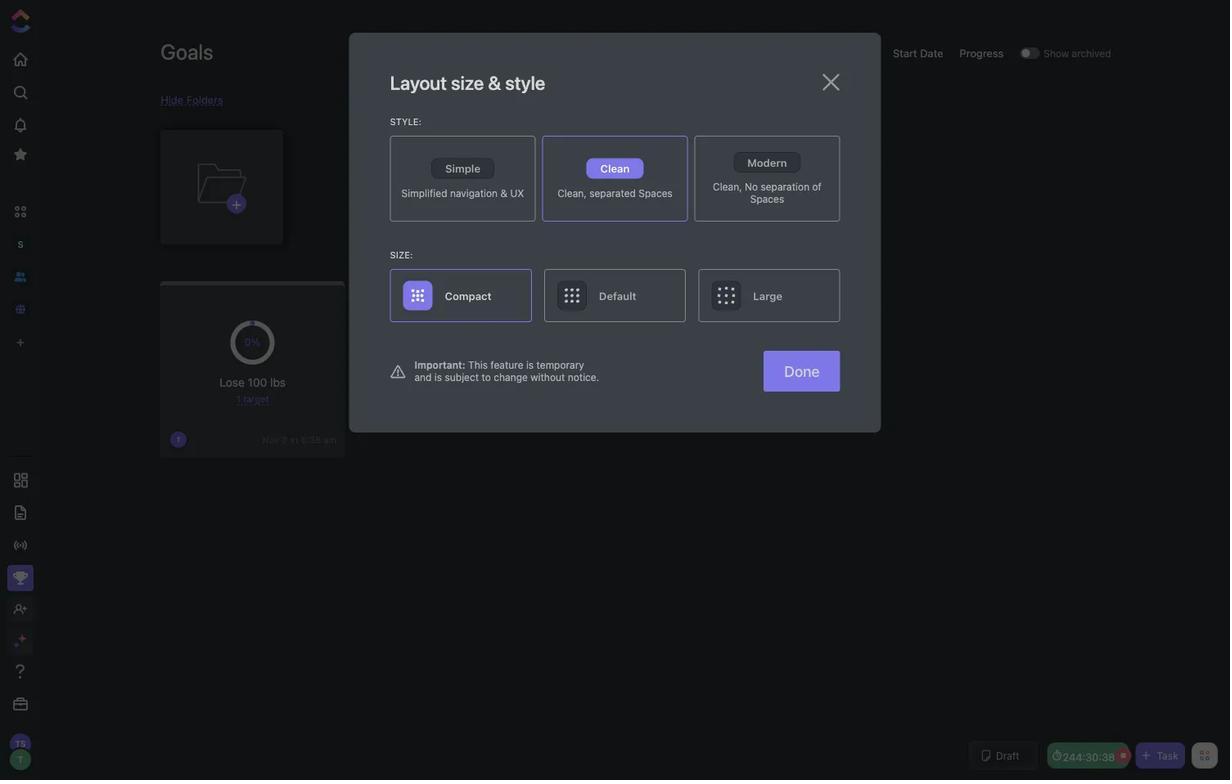 Task type: describe. For each thing, give the bounding box(es) containing it.
simplified
[[402, 187, 447, 199]]

simple
[[445, 162, 481, 175]]

start
[[893, 47, 917, 59]]

subject
[[445, 372, 479, 384]]

100
[[248, 376, 267, 389]]

this
[[468, 360, 488, 371]]

style:
[[390, 116, 422, 127]]

& for ux
[[501, 187, 508, 199]]

goals
[[161, 39, 213, 64]]

style
[[505, 72, 545, 94]]

clean, for modern
[[713, 181, 742, 193]]

notice.
[[568, 372, 599, 384]]

feature
[[491, 360, 524, 371]]

layout size & style dialog
[[349, 33, 881, 433]]

simplified navigation & ux
[[402, 187, 524, 199]]

user group image
[[14, 272, 27, 282]]

compact
[[445, 290, 492, 302]]

important: this feature is temporary and is subject to change without notice.
[[415, 360, 599, 384]]

layout
[[390, 72, 447, 94]]

lose 100 lbs 1 target
[[220, 376, 286, 405]]

lose
[[220, 376, 245, 389]]

large
[[753, 290, 783, 302]]

archived
[[1072, 47, 1111, 59]]

temporary
[[537, 360, 584, 371]]

spaces inside clean, no separation of spaces
[[750, 194, 784, 205]]

lbs
[[270, 376, 286, 389]]

no
[[745, 181, 758, 193]]

and
[[415, 372, 432, 384]]

to
[[482, 372, 491, 384]]

done
[[784, 363, 820, 380]]

globe image
[[16, 305, 25, 315]]

default
[[599, 290, 637, 302]]



Task type: locate. For each thing, give the bounding box(es) containing it.
spaces
[[639, 187, 673, 199], [750, 194, 784, 205]]

of
[[812, 181, 822, 193]]

0 horizontal spatial is
[[435, 372, 442, 384]]

0 horizontal spatial spaces
[[639, 187, 673, 199]]

separation
[[761, 181, 810, 193]]

1 horizontal spatial clean,
[[713, 181, 742, 193]]

1 horizontal spatial is
[[526, 360, 534, 371]]

without
[[531, 372, 565, 384]]

clean, separated spaces
[[558, 187, 673, 199]]

hide folders
[[161, 93, 223, 106]]

1 vertical spatial is
[[435, 372, 442, 384]]

& for style
[[488, 72, 501, 94]]

hide
[[161, 93, 183, 106]]

is down important: on the left top of the page
[[435, 372, 442, 384]]

date
[[920, 47, 944, 59]]

spaces down no
[[750, 194, 784, 205]]

spaces right separated
[[639, 187, 673, 199]]

size:
[[390, 250, 413, 260]]

0 vertical spatial &
[[488, 72, 501, 94]]

task
[[1157, 751, 1179, 762]]

layout size & style
[[390, 72, 545, 94]]

show archived
[[1044, 47, 1111, 59]]

target
[[243, 394, 269, 405]]

size
[[451, 72, 484, 94]]

1 vertical spatial &
[[501, 187, 508, 199]]

clean, left separated
[[558, 187, 587, 199]]

start date
[[893, 47, 944, 59]]

is
[[526, 360, 534, 371], [435, 372, 442, 384]]

is up the without
[[526, 360, 534, 371]]

clean, no separation of spaces
[[713, 181, 822, 205]]

clean, inside clean, no separation of spaces
[[713, 181, 742, 193]]

clean,
[[713, 181, 742, 193], [558, 187, 587, 199]]

244:30:38
[[1063, 751, 1115, 764]]

show
[[1044, 47, 1069, 59]]

& right size
[[488, 72, 501, 94]]

&
[[488, 72, 501, 94], [501, 187, 508, 199]]

0 vertical spatial is
[[526, 360, 534, 371]]

+
[[232, 195, 241, 212]]

& left ux
[[501, 187, 508, 199]]

clean, left no
[[713, 181, 742, 193]]

navigation
[[450, 187, 498, 199]]

change
[[494, 372, 528, 384]]

clean
[[600, 162, 630, 175]]

separated
[[590, 187, 636, 199]]

ux
[[510, 187, 524, 199]]

modern
[[748, 156, 787, 169]]

clean, for clean
[[558, 187, 587, 199]]

0 horizontal spatial clean,
[[558, 187, 587, 199]]

progress
[[960, 47, 1004, 59]]

1 horizontal spatial spaces
[[750, 194, 784, 205]]

important:
[[415, 360, 466, 371]]

folders
[[186, 93, 223, 106]]

1
[[236, 394, 241, 405]]



Task type: vqa. For each thing, say whether or not it's contained in the screenshot.
Folders
yes



